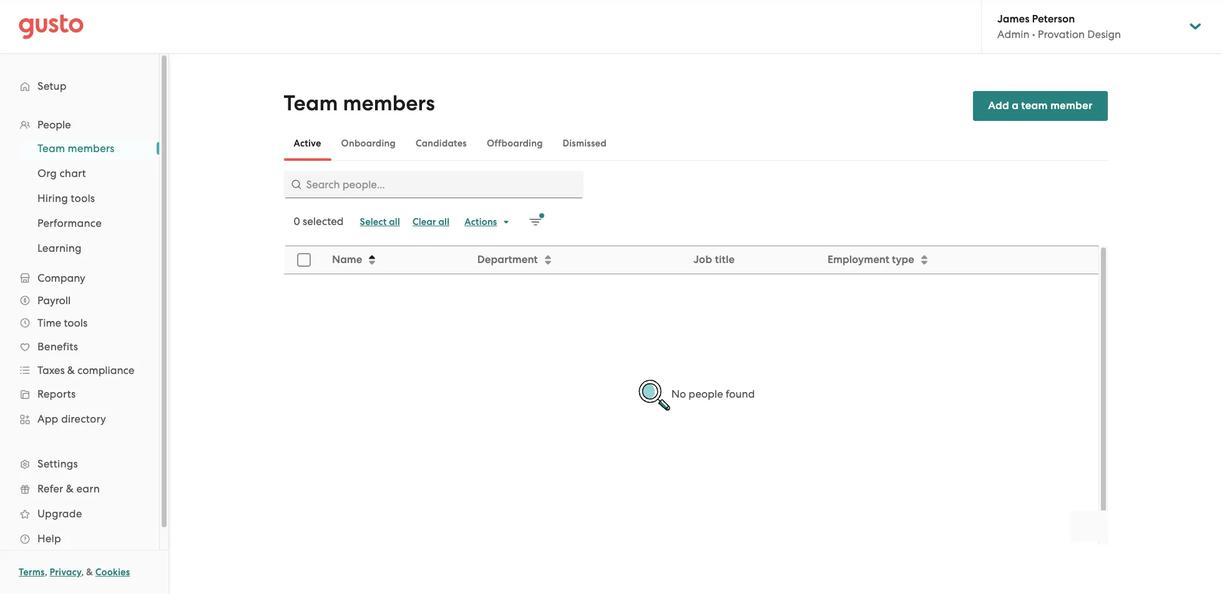 Task type: locate. For each thing, give the bounding box(es) containing it.
& left the earn
[[66, 483, 74, 496]]

members up the onboarding
[[343, 90, 435, 116]]

0 vertical spatial tools
[[71, 192, 95, 205]]

payroll
[[37, 295, 71, 307]]

0 selected status
[[294, 215, 344, 228]]

0 horizontal spatial members
[[68, 142, 114, 155]]

name button
[[324, 247, 468, 273]]

team members down people dropdown button
[[37, 142, 114, 155]]

1 , from the left
[[45, 567, 47, 579]]

provation
[[1038, 28, 1085, 41]]

0 vertical spatial &
[[67, 364, 75, 377]]

0 horizontal spatial all
[[389, 217, 400, 228]]

tools down org chart link
[[71, 192, 95, 205]]

org
[[37, 167, 57, 180]]

earn
[[76, 483, 100, 496]]

& for compliance
[[67, 364, 75, 377]]

all inside clear all button
[[438, 217, 449, 228]]

learning
[[37, 242, 82, 255]]

actions button
[[458, 212, 517, 232]]

, left privacy
[[45, 567, 47, 579]]

2 all from the left
[[438, 217, 449, 228]]

clear
[[413, 217, 436, 228]]

tools inside dropdown button
[[64, 317, 87, 330]]

benefits
[[37, 341, 78, 353]]

design
[[1087, 28, 1121, 41]]

members up org chart link
[[68, 142, 114, 155]]

offboarding button
[[477, 129, 553, 159]]

all right 'select'
[[389, 217, 400, 228]]

& left cookies
[[86, 567, 93, 579]]

clear all
[[413, 217, 449, 228]]

all for clear all
[[438, 217, 449, 228]]

reports
[[37, 388, 76, 401]]

upgrade link
[[12, 503, 147, 525]]

1 all from the left
[[389, 217, 400, 228]]

performance
[[37, 217, 102, 230]]

2 list from the top
[[0, 136, 159, 261]]

taxes & compliance
[[37, 364, 134, 377]]

list containing team members
[[0, 136, 159, 261]]

all
[[389, 217, 400, 228], [438, 217, 449, 228]]

app
[[37, 413, 58, 426]]

people button
[[12, 114, 147, 136]]

company
[[37, 272, 85, 285]]

gusto navigation element
[[0, 54, 159, 572]]

1 horizontal spatial team
[[284, 90, 338, 116]]

team members tab list
[[284, 126, 1107, 161]]

refer
[[37, 483, 63, 496]]

team up active button
[[284, 90, 338, 116]]

dismissed button
[[553, 129, 616, 159]]

, left cookies
[[81, 567, 84, 579]]

employment type
[[827, 253, 914, 266]]

help link
[[12, 528, 147, 550]]

compliance
[[77, 364, 134, 377]]

job title
[[693, 253, 735, 266]]

upgrade
[[37, 508, 82, 521]]

Select all rows on this page checkbox
[[290, 247, 317, 274]]

members
[[343, 90, 435, 116], [68, 142, 114, 155]]

offboarding
[[487, 138, 543, 149]]

1 list from the top
[[0, 114, 159, 552]]

team
[[284, 90, 338, 116], [37, 142, 65, 155]]

&
[[67, 364, 75, 377], [66, 483, 74, 496], [86, 567, 93, 579]]

employment
[[827, 253, 889, 266]]

0 vertical spatial members
[[343, 90, 435, 116]]

0 horizontal spatial team
[[37, 142, 65, 155]]

no people found
[[671, 388, 755, 401]]

1 horizontal spatial ,
[[81, 567, 84, 579]]

& inside dropdown button
[[67, 364, 75, 377]]

team members
[[284, 90, 435, 116], [37, 142, 114, 155]]

payroll button
[[12, 290, 147, 312]]

app directory link
[[12, 408, 147, 431]]

onboarding button
[[331, 129, 406, 159]]

benefits link
[[12, 336, 147, 358]]

& right taxes
[[67, 364, 75, 377]]

terms
[[19, 567, 45, 579]]

0 horizontal spatial ,
[[45, 567, 47, 579]]

peterson
[[1032, 12, 1075, 26]]

terms , privacy , & cookies
[[19, 567, 130, 579]]

0 horizontal spatial team members
[[37, 142, 114, 155]]

all inside select all button
[[389, 217, 400, 228]]

,
[[45, 567, 47, 579], [81, 567, 84, 579]]

team members up the onboarding
[[284, 90, 435, 116]]

1 vertical spatial team members
[[37, 142, 114, 155]]

people
[[37, 119, 71, 131]]

1 horizontal spatial team members
[[284, 90, 435, 116]]

refer & earn
[[37, 483, 100, 496]]

list
[[0, 114, 159, 552], [0, 136, 159, 261]]

team down people
[[37, 142, 65, 155]]

1 vertical spatial &
[[66, 483, 74, 496]]

org chart
[[37, 167, 86, 180]]

new notifications image
[[530, 213, 544, 228]]

all right clear
[[438, 217, 449, 228]]

1 vertical spatial members
[[68, 142, 114, 155]]

name
[[332, 253, 362, 266]]

1 vertical spatial team
[[37, 142, 65, 155]]

0
[[294, 215, 300, 228]]

help
[[37, 533, 61, 545]]

dismissed
[[563, 138, 607, 149]]

1 horizontal spatial all
[[438, 217, 449, 228]]

people
[[689, 388, 723, 401]]

tools down the payroll dropdown button
[[64, 317, 87, 330]]

tools for hiring tools
[[71, 192, 95, 205]]

add a team member
[[988, 99, 1093, 112]]

1 vertical spatial tools
[[64, 317, 87, 330]]

title
[[715, 253, 735, 266]]



Task type: describe. For each thing, give the bounding box(es) containing it.
cookies button
[[95, 565, 130, 580]]

0 vertical spatial team
[[284, 90, 338, 116]]

home image
[[19, 14, 84, 39]]

reports link
[[12, 383, 147, 406]]

1 horizontal spatial members
[[343, 90, 435, 116]]

onboarding
[[341, 138, 396, 149]]

list containing people
[[0, 114, 159, 552]]

cookies
[[95, 567, 130, 579]]

candidates
[[416, 138, 467, 149]]

terms link
[[19, 567, 45, 579]]

& for earn
[[66, 483, 74, 496]]

privacy link
[[50, 567, 81, 579]]

select all
[[360, 217, 400, 228]]

add
[[988, 99, 1009, 112]]

job
[[693, 253, 712, 266]]

settings link
[[12, 453, 147, 476]]

member
[[1050, 99, 1093, 112]]

time tools button
[[12, 312, 147, 335]]

clear all button
[[406, 212, 456, 232]]

no
[[671, 388, 686, 401]]

select all button
[[354, 212, 406, 232]]

org chart link
[[22, 162, 147, 185]]

active button
[[284, 129, 331, 159]]

chart
[[60, 167, 86, 180]]

app directory
[[37, 413, 106, 426]]

time tools
[[37, 317, 87, 330]]

taxes
[[37, 364, 65, 377]]

taxes & compliance button
[[12, 359, 147, 382]]

select
[[360, 217, 387, 228]]

performance link
[[22, 212, 147, 235]]

2 vertical spatial &
[[86, 567, 93, 579]]

learning link
[[22, 237, 147, 260]]

hiring
[[37, 192, 68, 205]]

add a team member button
[[973, 91, 1107, 121]]

team
[[1021, 99, 1048, 112]]

actions
[[464, 217, 497, 228]]

hiring tools
[[37, 192, 95, 205]]

a
[[1012, 99, 1019, 112]]

settings
[[37, 458, 78, 471]]

tools for time tools
[[64, 317, 87, 330]]

type
[[892, 253, 914, 266]]

candidates button
[[406, 129, 477, 159]]

department
[[477, 253, 537, 266]]

selected
[[303, 215, 344, 228]]

all for select all
[[389, 217, 400, 228]]

setup link
[[12, 75, 147, 97]]

team inside list
[[37, 142, 65, 155]]

admin
[[997, 28, 1029, 41]]

found
[[726, 388, 755, 401]]

active
[[294, 138, 321, 149]]

members inside "gusto navigation" element
[[68, 142, 114, 155]]

•
[[1032, 28, 1035, 41]]

directory
[[61, 413, 106, 426]]

james peterson admin • provation design
[[997, 12, 1121, 41]]

team members inside "gusto navigation" element
[[37, 142, 114, 155]]

hiring tools link
[[22, 187, 147, 210]]

0 selected
[[294, 215, 344, 228]]

Search people... field
[[284, 171, 583, 198]]

2 , from the left
[[81, 567, 84, 579]]

privacy
[[50, 567, 81, 579]]

employment type button
[[820, 247, 1097, 273]]

company button
[[12, 267, 147, 290]]

setup
[[37, 80, 67, 92]]

0 vertical spatial team members
[[284, 90, 435, 116]]

team members link
[[22, 137, 147, 160]]

time
[[37, 317, 61, 330]]

department button
[[469, 247, 685, 273]]

refer & earn link
[[12, 478, 147, 501]]

james
[[997, 12, 1029, 26]]



Task type: vqa. For each thing, say whether or not it's contained in the screenshot.
the chart
yes



